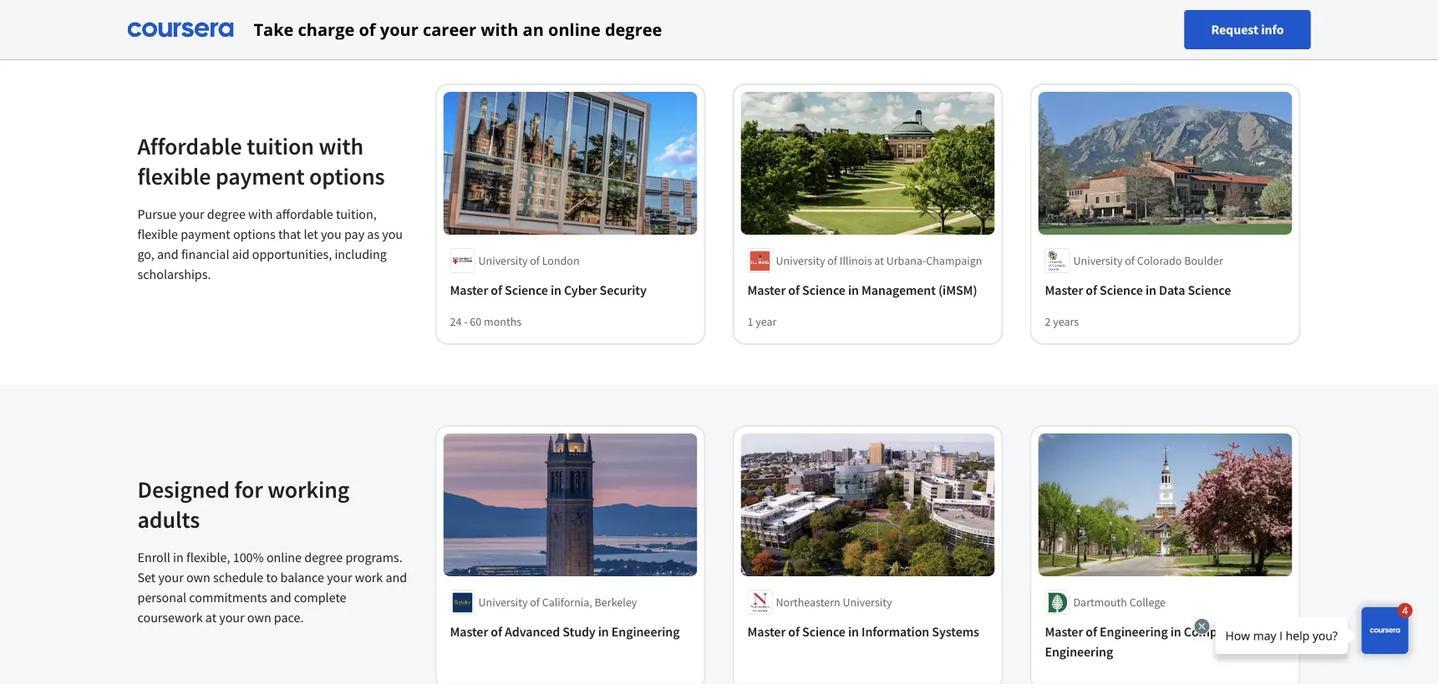 Task type: locate. For each thing, give the bounding box(es) containing it.
your right pursue
[[179, 206, 204, 223]]

with
[[481, 18, 519, 41], [319, 131, 364, 160], [248, 206, 273, 223]]

of for master of science in cyber security
[[491, 282, 502, 298]]

flexible down affordable
[[137, 161, 211, 191]]

at
[[875, 253, 884, 268], [205, 610, 217, 626]]

master
[[450, 282, 488, 298], [748, 282, 786, 298], [1045, 282, 1083, 298], [450, 624, 488, 640], [748, 624, 786, 640], [1045, 624, 1083, 640]]

in left data
[[1146, 282, 1157, 298]]

request info
[[1211, 21, 1284, 38]]

1 horizontal spatial degree
[[304, 550, 343, 566]]

master for master of science in cyber security
[[450, 282, 488, 298]]

science
[[505, 282, 548, 298], [802, 282, 846, 298], [1100, 282, 1143, 298], [1188, 282, 1231, 298], [802, 624, 846, 640]]

payment inside "pursue your degree with affordable tuition, flexible payment options that let you pay as you go, and financial aid opportunities, including scholarships."
[[181, 226, 230, 243]]

options up aid
[[233, 226, 276, 243]]

working
[[268, 475, 350, 504]]

0 vertical spatial at
[[875, 253, 884, 268]]

science for master of science in cyber security
[[505, 282, 548, 298]]

of for university of london
[[530, 253, 540, 268]]

year
[[756, 314, 777, 329]]

enroll in flexible, 100% online degree programs. set your own schedule to balance your work and personal commitments and complete coursework at your own pace.
[[137, 550, 407, 626]]

designed for working adults
[[137, 475, 350, 534]]

affordable tuition with flexible payment options
[[137, 131, 385, 191]]

0 horizontal spatial online
[[267, 550, 302, 566]]

science down university of colorado boulder
[[1100, 282, 1143, 298]]

california,
[[542, 595, 592, 610]]

science down the northeastern university
[[802, 624, 846, 640]]

1 flexible from the top
[[137, 161, 211, 191]]

boulder
[[1185, 253, 1223, 268]]

1 year
[[748, 314, 777, 329]]

science down "university of london"
[[505, 282, 548, 298]]

online
[[548, 18, 601, 41], [267, 550, 302, 566]]

in left 'cyber'
[[551, 282, 562, 298]]

in down illinois
[[848, 282, 859, 298]]

degree
[[605, 18, 662, 41], [207, 206, 246, 223], [304, 550, 343, 566]]

1 horizontal spatial options
[[309, 161, 385, 191]]

college
[[1130, 595, 1166, 610]]

colorado
[[1137, 253, 1182, 268]]

your up complete
[[327, 570, 352, 586]]

0 vertical spatial and
[[157, 246, 179, 263]]

0 vertical spatial flexible
[[137, 161, 211, 191]]

your up personal
[[158, 570, 184, 586]]

at down commitments
[[205, 610, 217, 626]]

degree inside enroll in flexible, 100% online degree programs. set your own schedule to balance your work and personal commitments and complete coursework at your own pace.
[[304, 550, 343, 566]]

in right enroll at bottom
[[173, 550, 184, 566]]

of for master of science in data science
[[1086, 282, 1097, 298]]

science down boulder
[[1188, 282, 1231, 298]]

online up to
[[267, 550, 302, 566]]

2 vertical spatial and
[[270, 590, 291, 606]]

master for master of science in information systems
[[748, 624, 786, 640]]

1 vertical spatial with
[[319, 131, 364, 160]]

master up years
[[1045, 282, 1083, 298]]

in left computer
[[1171, 624, 1182, 640]]

1 vertical spatial payment
[[181, 226, 230, 243]]

in for master of science in management (imsm)
[[848, 282, 859, 298]]

coursera image
[[127, 16, 234, 43]]

0 horizontal spatial options
[[233, 226, 276, 243]]

0 horizontal spatial degree
[[207, 206, 246, 223]]

1 horizontal spatial online
[[548, 18, 601, 41]]

0 vertical spatial options
[[309, 161, 385, 191]]

systems
[[932, 624, 980, 640]]

own left pace.
[[247, 610, 271, 626]]

2 horizontal spatial with
[[481, 18, 519, 41]]

1 vertical spatial degree
[[207, 206, 246, 223]]

affordable
[[137, 131, 242, 160]]

that
[[278, 226, 301, 243]]

master up year
[[748, 282, 786, 298]]

master of engineering in computer engineering link
[[1045, 622, 1286, 662]]

northeastern
[[776, 595, 841, 610]]

1 vertical spatial options
[[233, 226, 276, 243]]

master inside master of engineering in computer engineering
[[1045, 624, 1083, 640]]

0 horizontal spatial you
[[321, 226, 342, 243]]

1 vertical spatial at
[[205, 610, 217, 626]]

options up tuition,
[[309, 161, 385, 191]]

master of science in cyber security link
[[450, 280, 691, 300]]

university up master of science in data science
[[1074, 253, 1123, 268]]

options inside "pursue your degree with affordable tuition, flexible payment options that let you pay as you go, and financial aid opportunities, including scholarships."
[[233, 226, 276, 243]]

0 horizontal spatial with
[[248, 206, 273, 223]]

at inside enroll in flexible, 100% online degree programs. set your own schedule to balance your work and personal commitments and complete coursework at your own pace.
[[205, 610, 217, 626]]

university
[[479, 253, 528, 268], [776, 253, 825, 268], [1074, 253, 1123, 268], [479, 595, 528, 610], [843, 595, 892, 610]]

payment down tuition
[[216, 161, 305, 191]]

at right illinois
[[875, 253, 884, 268]]

university left illinois
[[776, 253, 825, 268]]

flexible down pursue
[[137, 226, 178, 243]]

100%
[[233, 550, 264, 566]]

and
[[157, 246, 179, 263], [386, 570, 407, 586], [270, 590, 291, 606]]

master of science in data science link
[[1045, 280, 1286, 300]]

payment up financial
[[181, 226, 230, 243]]

master down dartmouth
[[1045, 624, 1083, 640]]

university for master of science in cyber security
[[479, 253, 528, 268]]

of for university of illinois at urbana-champaign
[[828, 253, 837, 268]]

engineering down dartmouth
[[1045, 644, 1113, 660]]

2 vertical spatial degree
[[304, 550, 343, 566]]

of for master of advanced study in engineering
[[491, 624, 502, 640]]

1 you from the left
[[321, 226, 342, 243]]

balance
[[280, 570, 324, 586]]

aid
[[232, 246, 250, 263]]

24
[[450, 314, 462, 329]]

university up 'advanced'
[[479, 595, 528, 610]]

engineering
[[612, 624, 680, 640], [1100, 624, 1168, 640], [1045, 644, 1113, 660]]

your
[[380, 18, 419, 41], [179, 206, 204, 223], [158, 570, 184, 586], [327, 570, 352, 586], [219, 610, 245, 626]]

2 flexible from the top
[[137, 226, 178, 243]]

and up scholarships.
[[157, 246, 179, 263]]

master of science in data science
[[1045, 282, 1231, 298]]

master up the -
[[450, 282, 488, 298]]

your left 'career'
[[380, 18, 419, 41]]

-
[[464, 314, 468, 329]]

engineering down berkeley on the left of the page
[[612, 624, 680, 640]]

2 horizontal spatial degree
[[605, 18, 662, 41]]

own down the flexible,
[[186, 570, 210, 586]]

with left an
[[481, 18, 519, 41]]

in
[[551, 282, 562, 298], [848, 282, 859, 298], [1146, 282, 1157, 298], [173, 550, 184, 566], [598, 624, 609, 640], [848, 624, 859, 640], [1171, 624, 1182, 640]]

illinois
[[840, 253, 872, 268]]

go,
[[137, 246, 155, 263]]

0 vertical spatial payment
[[216, 161, 305, 191]]

master down northeastern
[[748, 624, 786, 640]]

science for master of science in data science
[[1100, 282, 1143, 298]]

master for master of advanced study in engineering
[[450, 624, 488, 640]]

master of science in management (imsm)
[[748, 282, 978, 298]]

of
[[359, 18, 376, 41], [530, 253, 540, 268], [828, 253, 837, 268], [1125, 253, 1135, 268], [491, 282, 502, 298], [788, 282, 800, 298], [1086, 282, 1097, 298], [530, 595, 540, 610], [491, 624, 502, 640], [788, 624, 800, 640], [1086, 624, 1097, 640]]

you right as
[[382, 226, 403, 243]]

1 vertical spatial online
[[267, 550, 302, 566]]

payment
[[216, 161, 305, 191], [181, 226, 230, 243]]

1 horizontal spatial with
[[319, 131, 364, 160]]

enroll
[[137, 550, 170, 566]]

in inside master of engineering in computer engineering
[[1171, 624, 1182, 640]]

flexible,
[[186, 550, 230, 566]]

flexible inside affordable tuition with flexible payment options
[[137, 161, 211, 191]]

1 horizontal spatial at
[[875, 253, 884, 268]]

science down illinois
[[802, 282, 846, 298]]

engineering for study
[[612, 624, 680, 640]]

schedule
[[213, 570, 264, 586]]

with right tuition
[[319, 131, 364, 160]]

london
[[542, 253, 580, 268]]

with inside "pursue your degree with affordable tuition, flexible payment options that let you pay as you go, and financial aid opportunities, including scholarships."
[[248, 206, 273, 223]]

master left 'advanced'
[[450, 624, 488, 640]]

0 horizontal spatial and
[[157, 246, 179, 263]]

2 vertical spatial with
[[248, 206, 273, 223]]

your inside "pursue your degree with affordable tuition, flexible payment options that let you pay as you go, and financial aid opportunities, including scholarships."
[[179, 206, 204, 223]]

online right an
[[548, 18, 601, 41]]

own
[[186, 570, 210, 586], [247, 610, 271, 626]]

pace.
[[274, 610, 304, 626]]

1 horizontal spatial own
[[247, 610, 271, 626]]

0 vertical spatial with
[[481, 18, 519, 41]]

1 horizontal spatial you
[[382, 226, 403, 243]]

university of california, berkeley
[[479, 595, 637, 610]]

advanced
[[505, 624, 560, 640]]

as
[[367, 226, 380, 243]]

master for master of science in management (imsm)
[[748, 282, 786, 298]]

options inside affordable tuition with flexible payment options
[[309, 161, 385, 191]]

you right let
[[321, 226, 342, 243]]

and right work
[[386, 570, 407, 586]]

0 horizontal spatial at
[[205, 610, 217, 626]]

master of advanced study in engineering link
[[450, 622, 691, 642]]

degree inside "pursue your degree with affordable tuition, flexible payment options that let you pay as you go, and financial aid opportunities, including scholarships."
[[207, 206, 246, 223]]

2 horizontal spatial and
[[386, 570, 407, 586]]

in down the northeastern university
[[848, 624, 859, 640]]

university for master of science in data science
[[1074, 253, 1123, 268]]

and up pace.
[[270, 590, 291, 606]]

0 vertical spatial own
[[186, 570, 210, 586]]

you
[[321, 226, 342, 243], [382, 226, 403, 243]]

university up master of science in information systems link
[[843, 595, 892, 610]]

list
[[121, 0, 1318, 3]]

pursue
[[137, 206, 176, 223]]

years
[[1053, 314, 1079, 329]]

in for master of science in information systems
[[848, 624, 859, 640]]

flexible
[[137, 161, 211, 191], [137, 226, 178, 243]]

university up master of science in cyber security
[[479, 253, 528, 268]]

1 vertical spatial flexible
[[137, 226, 178, 243]]

champaign
[[926, 253, 982, 268]]

with left the affordable
[[248, 206, 273, 223]]

master of science in information systems
[[748, 624, 980, 640]]

of inside master of engineering in computer engineering
[[1086, 624, 1097, 640]]

university of colorado boulder
[[1074, 253, 1223, 268]]

to
[[266, 570, 278, 586]]



Task type: describe. For each thing, give the bounding box(es) containing it.
in inside enroll in flexible, 100% online degree programs. set your own schedule to balance your work and personal commitments and complete coursework at your own pace.
[[173, 550, 184, 566]]

in for master of engineering in computer engineering
[[1171, 624, 1182, 640]]

request
[[1211, 21, 1259, 38]]

pay
[[344, 226, 365, 243]]

(imsm)
[[939, 282, 978, 298]]

1 vertical spatial and
[[386, 570, 407, 586]]

adults
[[137, 505, 200, 534]]

of for university of california, berkeley
[[530, 595, 540, 610]]

let
[[304, 226, 318, 243]]

charge
[[298, 18, 355, 41]]

scholarships.
[[137, 266, 211, 283]]

your down commitments
[[219, 610, 245, 626]]

science for master of science in management (imsm)
[[802, 282, 846, 298]]

engineering down college
[[1100, 624, 1168, 640]]

science for master of science in information systems
[[802, 624, 846, 640]]

engineering for in
[[1045, 644, 1113, 660]]

coursework
[[137, 610, 203, 626]]

including
[[335, 246, 387, 263]]

affordable
[[276, 206, 333, 223]]

computer
[[1184, 624, 1241, 640]]

request info button
[[1185, 10, 1311, 49]]

2 years
[[1045, 314, 1079, 329]]

with inside affordable tuition with flexible payment options
[[319, 131, 364, 160]]

0 horizontal spatial own
[[186, 570, 210, 586]]

university for master of advanced study in engineering
[[479, 595, 528, 610]]

online inside enroll in flexible, 100% online degree programs. set your own schedule to balance your work and personal commitments and complete coursework at your own pace.
[[267, 550, 302, 566]]

24 - 60 months
[[450, 314, 522, 329]]

2 you from the left
[[382, 226, 403, 243]]

flexible inside "pursue your degree with affordable tuition, flexible payment options that let you pay as you go, and financial aid opportunities, including scholarships."
[[137, 226, 178, 243]]

information
[[862, 624, 930, 640]]

pursue your degree with affordable tuition, flexible payment options that let you pay as you go, and financial aid opportunities, including scholarships.
[[137, 206, 403, 283]]

payment inside affordable tuition with flexible payment options
[[216, 161, 305, 191]]

master of science in cyber security
[[450, 282, 647, 298]]

berkeley
[[595, 595, 637, 610]]

take charge of your career with an online degree
[[254, 18, 662, 41]]

complete
[[294, 590, 346, 606]]

2
[[1045, 314, 1051, 329]]

of for master of science in management (imsm)
[[788, 282, 800, 298]]

commitments
[[189, 590, 267, 606]]

of for university of colorado boulder
[[1125, 253, 1135, 268]]

master of engineering in computer engineering
[[1045, 624, 1241, 660]]

an
[[523, 18, 544, 41]]

0 vertical spatial online
[[548, 18, 601, 41]]

career
[[423, 18, 477, 41]]

personal
[[137, 590, 186, 606]]

cyber
[[564, 282, 597, 298]]

northeastern university
[[776, 595, 892, 610]]

months
[[484, 314, 522, 329]]

in for master of science in data science
[[1146, 282, 1157, 298]]

security
[[600, 282, 647, 298]]

of for master of engineering in computer engineering
[[1086, 624, 1097, 640]]

tuition
[[247, 131, 314, 160]]

work
[[355, 570, 383, 586]]

designed
[[137, 475, 230, 504]]

1 vertical spatial own
[[247, 610, 271, 626]]

university for master of science in management (imsm)
[[776, 253, 825, 268]]

1 horizontal spatial and
[[270, 590, 291, 606]]

tuition,
[[336, 206, 377, 223]]

0 vertical spatial degree
[[605, 18, 662, 41]]

master of science in management (imsm) link
[[748, 280, 988, 300]]

study
[[563, 624, 596, 640]]

for
[[234, 475, 263, 504]]

1
[[748, 314, 753, 329]]

master for master of science in data science
[[1045, 282, 1083, 298]]

data
[[1159, 282, 1185, 298]]

set
[[137, 570, 156, 586]]

dartmouth
[[1074, 595, 1127, 610]]

in for master of science in cyber security
[[551, 282, 562, 298]]

master for master of engineering in computer engineering
[[1045, 624, 1083, 640]]

university of london
[[479, 253, 580, 268]]

urbana-
[[887, 253, 926, 268]]

financial
[[181, 246, 229, 263]]

university of illinois at urbana-champaign
[[776, 253, 982, 268]]

of for master of science in information systems
[[788, 624, 800, 640]]

master of advanced study in engineering
[[450, 624, 680, 640]]

master of science in information systems link
[[748, 622, 988, 642]]

programs.
[[346, 550, 403, 566]]

management
[[862, 282, 936, 298]]

dartmouth college
[[1074, 595, 1166, 610]]

60
[[470, 314, 482, 329]]

take
[[254, 18, 294, 41]]

opportunities,
[[252, 246, 332, 263]]

info
[[1261, 21, 1284, 38]]

and inside "pursue your degree with affordable tuition, flexible payment options that let you pay as you go, and financial aid opportunities, including scholarships."
[[157, 246, 179, 263]]

in right study
[[598, 624, 609, 640]]



Task type: vqa. For each thing, say whether or not it's contained in the screenshot.


